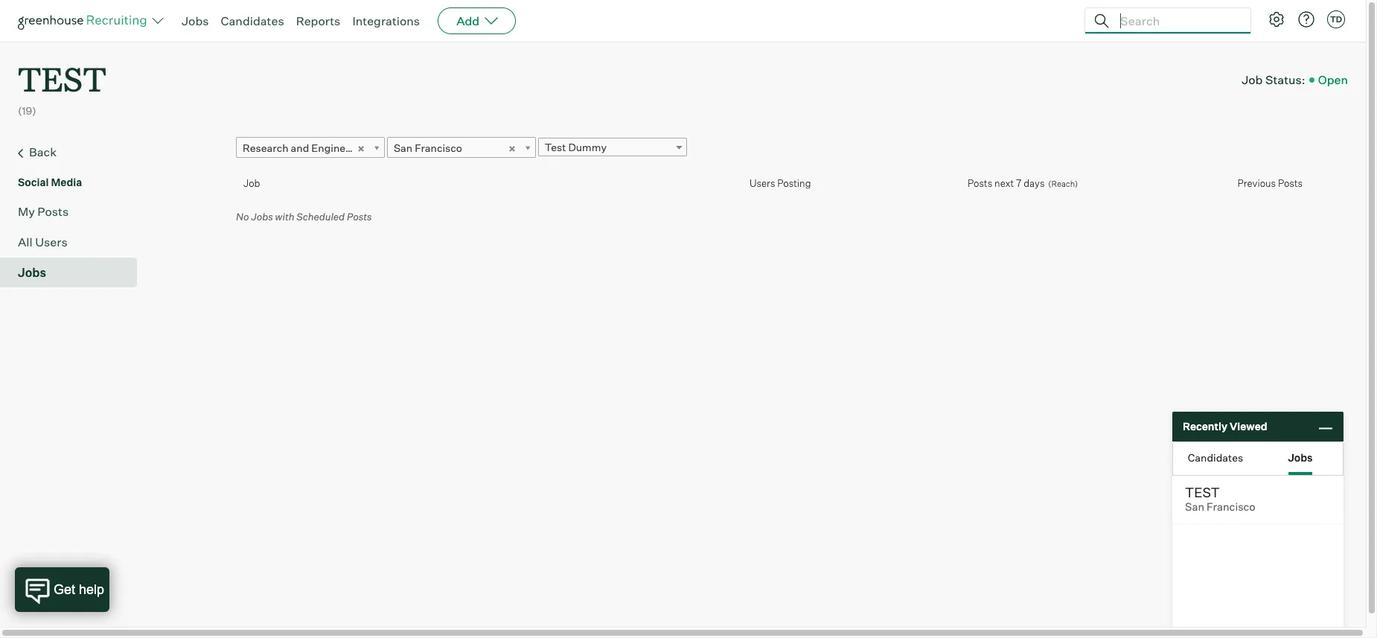Task type: vqa. For each thing, say whether or not it's contained in the screenshot.
the "(19)" in the left of the page
yes



Task type: describe. For each thing, give the bounding box(es) containing it.
1 vertical spatial candidates
[[1189, 451, 1244, 464]]

san francisco
[[394, 141, 463, 154]]

back link
[[18, 143, 131, 162]]

reports
[[296, 13, 341, 28]]

engineering
[[312, 141, 371, 154]]

(reach)
[[1049, 179, 1079, 189]]

7
[[1017, 177, 1022, 189]]

with
[[275, 211, 295, 223]]

viewed
[[1230, 420, 1268, 433]]

users posting
[[750, 177, 811, 189]]

0 horizontal spatial candidates
[[221, 13, 284, 28]]

no jobs with scheduled posts
[[236, 211, 372, 223]]

all users
[[18, 234, 68, 249]]

test link
[[18, 42, 106, 104]]

and
[[291, 141, 309, 154]]

status:
[[1266, 72, 1306, 87]]

research and engineering
[[243, 141, 371, 154]]

previous posts
[[1238, 177, 1304, 189]]

greenhouse recruiting image
[[18, 12, 152, 30]]

francisco inside test san francisco
[[1207, 501, 1256, 514]]

td
[[1331, 14, 1343, 25]]

social
[[18, 176, 49, 188]]

san inside test san francisco
[[1186, 501, 1205, 514]]

my posts link
[[18, 202, 131, 220]]

posts left next
[[968, 177, 993, 189]]

recently
[[1183, 420, 1228, 433]]

Search text field
[[1117, 10, 1238, 32]]

open
[[1319, 72, 1349, 87]]

dummy
[[569, 141, 607, 154]]

test dummy
[[545, 141, 607, 154]]

scheduled
[[297, 211, 345, 223]]

posts right the my
[[38, 204, 69, 219]]

media
[[51, 176, 82, 188]]

add button
[[438, 7, 516, 34]]

test san francisco
[[1186, 484, 1256, 514]]

integrations
[[353, 13, 420, 28]]

posts next 7 days (reach)
[[968, 177, 1079, 189]]

test
[[545, 141, 566, 154]]

td button
[[1328, 10, 1346, 28]]

add
[[457, 13, 480, 28]]

tab list containing candidates
[[1174, 442, 1344, 475]]

configure image
[[1268, 10, 1286, 28]]

1 horizontal spatial jobs link
[[182, 13, 209, 28]]



Task type: locate. For each thing, give the bounding box(es) containing it.
posting
[[778, 177, 811, 189]]

0 horizontal spatial san
[[394, 141, 413, 154]]

all users link
[[18, 233, 131, 251]]

recently viewed
[[1183, 420, 1268, 433]]

1 vertical spatial francisco
[[1207, 501, 1256, 514]]

social media
[[18, 176, 82, 188]]

test up (19)
[[18, 57, 106, 101]]

job left status:
[[1242, 72, 1264, 87]]

posts right previous
[[1279, 177, 1304, 189]]

research and engineering link
[[236, 137, 385, 158]]

candidates left reports
[[221, 13, 284, 28]]

1 horizontal spatial test
[[1186, 484, 1221, 501]]

candidates
[[221, 13, 284, 28], [1189, 451, 1244, 464]]

test dummy link
[[538, 138, 687, 157]]

jobs link down all users link
[[18, 263, 131, 281]]

job for job
[[244, 177, 260, 189]]

test down recently
[[1186, 484, 1221, 501]]

next
[[995, 177, 1015, 189]]

my
[[18, 204, 35, 219]]

users left posting
[[750, 177, 776, 189]]

td button
[[1325, 7, 1349, 31]]

1 vertical spatial job
[[244, 177, 260, 189]]

users right all
[[35, 234, 68, 249]]

1 vertical spatial test
[[1186, 484, 1221, 501]]

0 horizontal spatial job
[[244, 177, 260, 189]]

users
[[750, 177, 776, 189], [35, 234, 68, 249]]

0 horizontal spatial jobs link
[[18, 263, 131, 281]]

previous
[[1238, 177, 1277, 189]]

1 horizontal spatial job
[[1242, 72, 1264, 87]]

jobs link
[[182, 13, 209, 28], [18, 263, 131, 281]]

san
[[394, 141, 413, 154], [1186, 501, 1205, 514]]

0 vertical spatial test
[[18, 57, 106, 101]]

tab list
[[1174, 442, 1344, 475]]

0 vertical spatial jobs link
[[182, 13, 209, 28]]

research
[[243, 141, 289, 154]]

0 vertical spatial users
[[750, 177, 776, 189]]

1 horizontal spatial users
[[750, 177, 776, 189]]

jobs
[[182, 13, 209, 28], [251, 211, 273, 223], [18, 265, 46, 280], [1289, 451, 1314, 464]]

job
[[1242, 72, 1264, 87], [244, 177, 260, 189]]

0 vertical spatial job
[[1242, 72, 1264, 87]]

0 horizontal spatial francisco
[[415, 141, 463, 154]]

days
[[1024, 177, 1045, 189]]

1 vertical spatial users
[[35, 234, 68, 249]]

posts
[[968, 177, 993, 189], [1279, 177, 1304, 189], [38, 204, 69, 219], [347, 211, 372, 223]]

test for test san francisco
[[1186, 484, 1221, 501]]

job up no
[[244, 177, 260, 189]]

0 vertical spatial candidates
[[221, 13, 284, 28]]

1 vertical spatial san
[[1186, 501, 1205, 514]]

test (19)
[[18, 57, 106, 117]]

test
[[18, 57, 106, 101], [1186, 484, 1221, 501]]

posts right the scheduled
[[347, 211, 372, 223]]

san francisco link
[[387, 137, 536, 158]]

1 horizontal spatial candidates
[[1189, 451, 1244, 464]]

no
[[236, 211, 249, 223]]

job status:
[[1242, 72, 1306, 87]]

job for job status:
[[1242, 72, 1264, 87]]

0 horizontal spatial test
[[18, 57, 106, 101]]

test for test (19)
[[18, 57, 106, 101]]

test inside test san francisco
[[1186, 484, 1221, 501]]

0 horizontal spatial users
[[35, 234, 68, 249]]

1 horizontal spatial francisco
[[1207, 501, 1256, 514]]

candidates link
[[221, 13, 284, 28]]

(19)
[[18, 104, 36, 117]]

integrations link
[[353, 13, 420, 28]]

jobs link left the candidates link on the left of page
[[182, 13, 209, 28]]

all
[[18, 234, 33, 249]]

my posts
[[18, 204, 69, 219]]

back
[[29, 144, 57, 159]]

francisco
[[415, 141, 463, 154], [1207, 501, 1256, 514]]

1 horizontal spatial san
[[1186, 501, 1205, 514]]

0 vertical spatial francisco
[[415, 141, 463, 154]]

candidates down the recently viewed
[[1189, 451, 1244, 464]]

1 vertical spatial jobs link
[[18, 263, 131, 281]]

reports link
[[296, 13, 341, 28]]

0 vertical spatial san
[[394, 141, 413, 154]]



